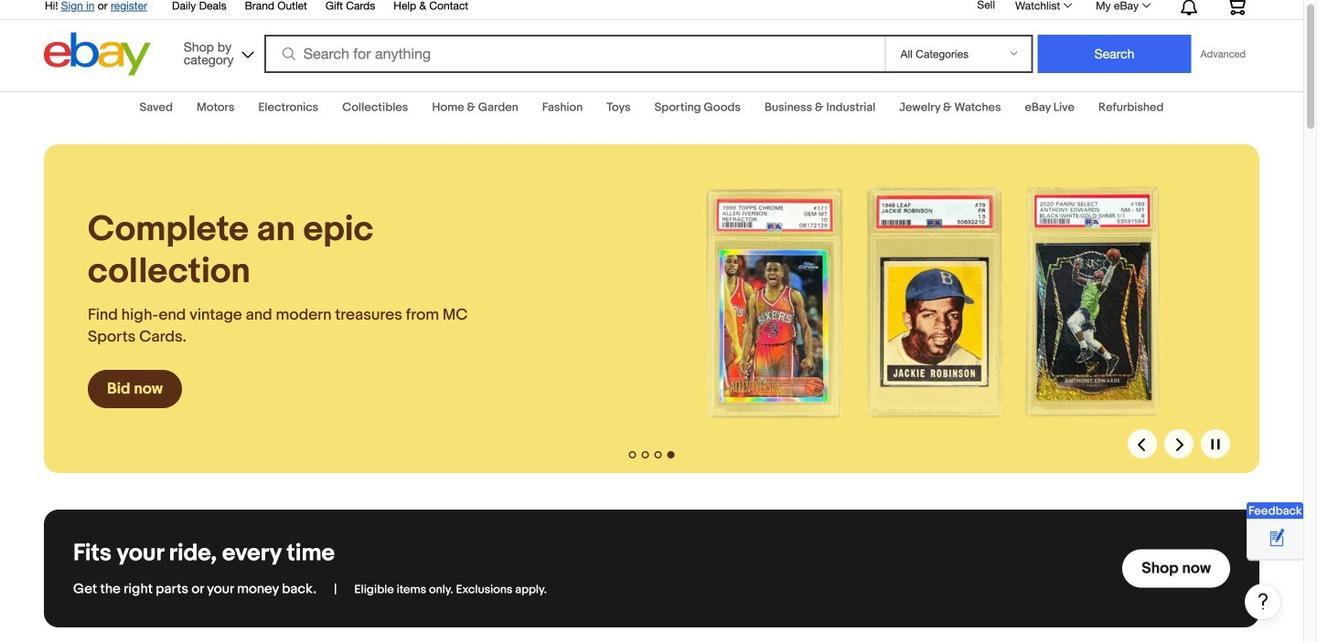 Task type: vqa. For each thing, say whether or not it's contained in the screenshot.
Help
no



Task type: locate. For each thing, give the bounding box(es) containing it.
main content
[[0, 80, 1317, 643]]

None submit
[[1038, 35, 1191, 73]]

account navigation
[[35, 0, 1259, 20]]

banner
[[35, 0, 1259, 80]]



Task type: describe. For each thing, give the bounding box(es) containing it.
my ebay image
[[1142, 3, 1151, 8]]

help, opens dialogs image
[[1254, 593, 1272, 611]]

Search for anything text field
[[267, 37, 881, 71]]

watchlist image
[[1064, 3, 1072, 8]]

your shopping cart image
[[1226, 0, 1247, 15]]



